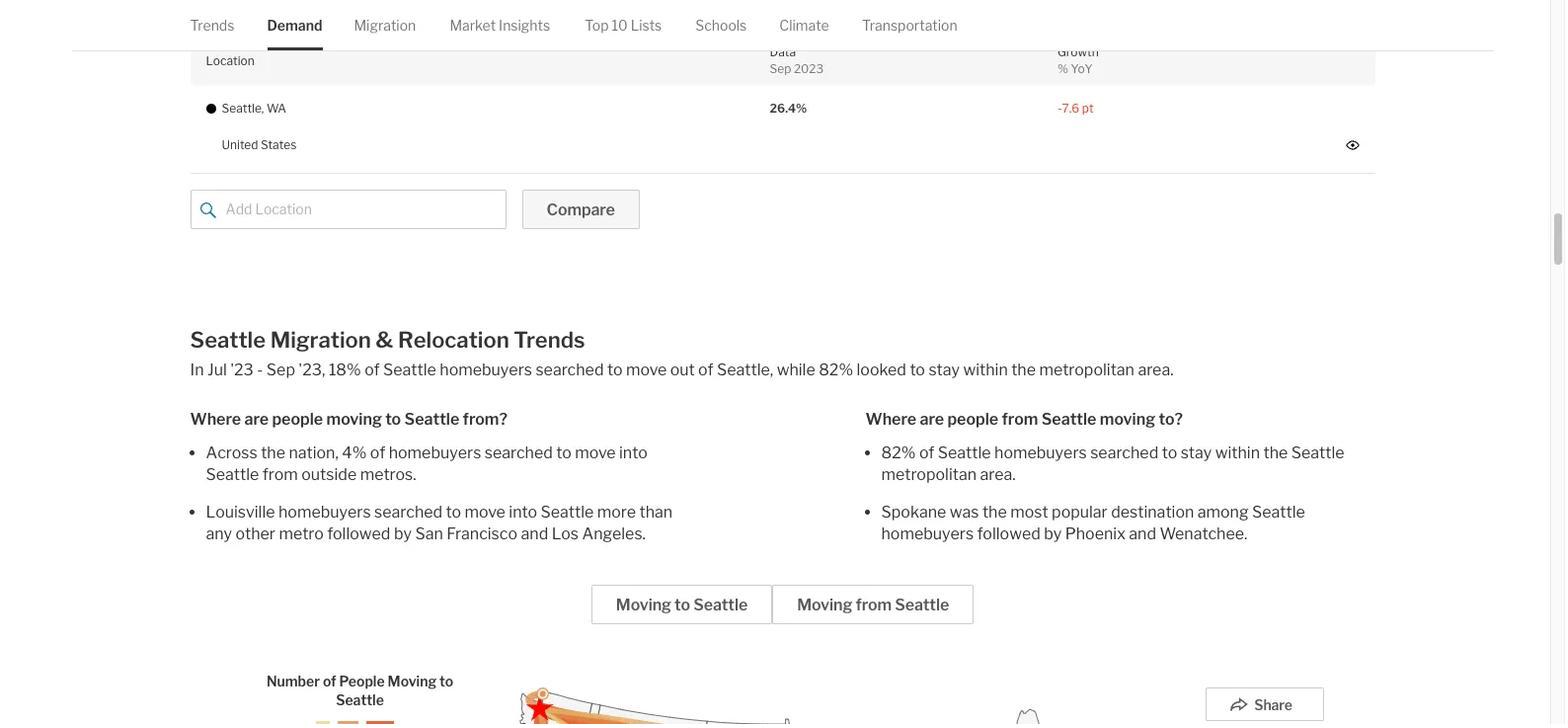 Task type: vqa. For each thing, say whether or not it's contained in the screenshot.
the bottom the -
yes



Task type: locate. For each thing, give the bounding box(es) containing it.
0 horizontal spatial followed
[[327, 524, 391, 543]]

sep left "18"
[[267, 360, 295, 379]]

0 horizontal spatial moving
[[327, 410, 382, 429]]

1 vertical spatial within
[[1216, 443, 1261, 462]]

1 vertical spatial stay
[[1181, 443, 1212, 462]]

los
[[552, 524, 579, 543]]

data
[[770, 45, 796, 60]]

'23 right jul
[[230, 360, 254, 379]]

trends
[[190, 17, 235, 34], [514, 327, 585, 352]]

2 . from the left
[[1245, 524, 1248, 543]]

0 vertical spatial trends
[[190, 17, 235, 34]]

'23
[[230, 360, 254, 379], [299, 360, 322, 379]]

move up the more
[[575, 443, 616, 462]]

0 horizontal spatial trends
[[190, 17, 235, 34]]

metropolitan up spokane
[[882, 465, 977, 484]]

sep
[[770, 61, 792, 76], [267, 360, 295, 379]]

1 vertical spatial 82
[[882, 443, 902, 462]]

1 horizontal spatial where
[[866, 410, 917, 429]]

into
[[619, 443, 648, 462], [509, 503, 537, 521]]

homebuyers
[[440, 360, 532, 379], [389, 443, 481, 462], [995, 443, 1087, 462], [279, 503, 371, 521], [882, 524, 974, 543]]

are up across
[[244, 410, 269, 429]]

migration left market
[[354, 17, 416, 34]]

homebuyers up metros.
[[389, 443, 481, 462]]

number
[[267, 673, 320, 689]]

0 horizontal spatial '23
[[230, 360, 254, 379]]

1 horizontal spatial into
[[619, 443, 648, 462]]

0 vertical spatial metropolitan
[[1040, 360, 1135, 379]]

0 horizontal spatial where
[[190, 410, 241, 429]]

82 right while
[[819, 360, 839, 379]]

and left "los"
[[521, 524, 549, 543]]

0 horizontal spatial ,
[[322, 360, 325, 379]]

seattle, wa
[[222, 101, 287, 116]]

location
[[206, 53, 255, 68]]

0 horizontal spatial stay
[[929, 360, 960, 379]]

moving
[[327, 410, 382, 429], [1100, 410, 1156, 429]]

moving for moving to
[[616, 595, 672, 614]]

2 are from the left
[[920, 410, 945, 429]]

.
[[643, 524, 646, 543], [1245, 524, 1248, 543]]

82 up spokane
[[882, 443, 902, 462]]

stay right looked
[[929, 360, 960, 379]]

0 horizontal spatial 82
[[819, 360, 839, 379]]

move inside the seattle migration & relocation trends in jul '23 - sep '23 , 18 % of seattle homebuyers searched to move out of seattle , while 82 % looked to stay within the metropolitan area.
[[626, 360, 667, 379]]

1 horizontal spatial area.
[[1138, 360, 1174, 379]]

1 horizontal spatial and
[[1130, 524, 1157, 543]]

by inside more than any other metro followed by
[[394, 524, 412, 543]]

was
[[950, 503, 980, 521]]

to inside 82 % of seattle homebuyers searched to stay within the seattle metropolitan area.
[[1162, 443, 1178, 462]]

wrapper image
[[200, 202, 216, 218]]

82 inside 82 % of seattle homebuyers searched to stay within the seattle metropolitan area.
[[882, 443, 902, 462]]

searched
[[536, 360, 604, 379], [485, 443, 553, 462], [1091, 443, 1159, 462], [374, 503, 443, 521]]

by
[[394, 524, 412, 543], [1044, 524, 1062, 543]]

seattle migration & relocation trends in jul '23 - sep '23 , 18 % of seattle homebuyers searched to move out of seattle , while 82 % looked to stay within the metropolitan area.
[[190, 327, 1174, 379]]

26.4%
[[770, 101, 807, 116]]

0 vertical spatial stay
[[929, 360, 960, 379]]

climate link
[[780, 0, 829, 51]]

trends right the relocation
[[514, 327, 585, 352]]

stay inside 82 % of seattle homebuyers searched to stay within the seattle metropolitan area.
[[1181, 443, 1212, 462]]

&
[[376, 327, 394, 352]]

metropolitan inside the seattle migration & relocation trends in jul '23 - sep '23 , 18 % of seattle homebuyers searched to move out of seattle , while 82 % looked to stay within the metropolitan area.
[[1040, 360, 1135, 379]]

people up nation,
[[272, 410, 323, 429]]

wenatchee
[[1160, 524, 1245, 543]]

to
[[607, 360, 623, 379], [910, 360, 926, 379], [385, 410, 401, 429], [556, 443, 572, 462], [1162, 443, 1178, 462], [446, 503, 462, 521], [675, 595, 690, 614], [440, 673, 454, 689]]

of right 'out'
[[699, 360, 714, 379]]

growth
[[1058, 45, 1099, 60]]

more than any other metro followed by
[[206, 503, 673, 543]]

jul
[[207, 360, 227, 379]]

7.6
[[1063, 101, 1080, 116]]

1 horizontal spatial move
[[575, 443, 616, 462]]

1 vertical spatial sep
[[267, 360, 295, 379]]

0 vertical spatial 82
[[819, 360, 839, 379]]

area. up to? in the right of the page
[[1138, 360, 1174, 379]]

seattle inside across the nation, 4 % of homebuyers searched to move into seattle from outside metros.
[[206, 465, 259, 484]]

moving up 4
[[327, 410, 382, 429]]

transportation
[[862, 17, 958, 34]]

1 horizontal spatial sep
[[770, 61, 792, 76]]

schools
[[696, 17, 747, 34]]

1 , from the left
[[322, 360, 325, 379]]

where down looked
[[866, 410, 917, 429]]

% left yoy
[[1058, 61, 1069, 76]]

0 horizontal spatial metropolitan
[[882, 465, 977, 484]]

1 horizontal spatial stay
[[1181, 443, 1212, 462]]

by down most
[[1044, 524, 1062, 543]]

nation,
[[289, 443, 339, 462]]

where
[[190, 410, 241, 429], [866, 410, 917, 429]]

0 vertical spatial -
[[1058, 101, 1063, 116]]

and
[[521, 524, 549, 543], [1130, 524, 1157, 543]]

followed down louisville homebuyers searched to move into seattle
[[327, 524, 391, 543]]

phoenix
[[1066, 524, 1126, 543]]

top 10 lists
[[585, 17, 662, 34]]

0 horizontal spatial and
[[521, 524, 549, 543]]

are up spokane
[[920, 410, 945, 429]]

0 horizontal spatial move
[[465, 503, 506, 521]]

move
[[626, 360, 667, 379], [575, 443, 616, 462], [465, 503, 506, 521]]

of up spokane
[[920, 443, 935, 462]]

1 where from the left
[[190, 410, 241, 429]]

demand
[[267, 17, 322, 34]]

1 vertical spatial from
[[263, 465, 298, 484]]

1 horizontal spatial followed
[[978, 524, 1041, 543]]

of up metros.
[[370, 443, 386, 462]]

homebuyers down the relocation
[[440, 360, 532, 379]]

% down where are people moving to seattle from?
[[352, 443, 367, 462]]

2 horizontal spatial from
[[1002, 410, 1039, 429]]

moving
[[616, 595, 672, 614], [797, 595, 853, 614], [388, 673, 437, 689]]

trends up location
[[190, 17, 235, 34]]

0 horizontal spatial moving
[[388, 673, 437, 689]]

migration up "18"
[[270, 327, 371, 352]]

of inside across the nation, 4 % of homebuyers searched to move into seattle from outside metros.
[[370, 443, 386, 462]]

from
[[1002, 410, 1039, 429], [263, 465, 298, 484], [856, 595, 892, 614]]

0 horizontal spatial by
[[394, 524, 412, 543]]

,
[[322, 360, 325, 379], [770, 360, 774, 379]]

of
[[365, 360, 380, 379], [699, 360, 714, 379], [370, 443, 386, 462], [920, 443, 935, 462], [323, 673, 337, 689]]

2 horizontal spatial moving
[[797, 595, 853, 614]]

2 by from the left
[[1044, 524, 1062, 543]]

people for from
[[948, 410, 999, 429]]

wa
[[267, 101, 287, 116]]

0 vertical spatial move
[[626, 360, 667, 379]]

1 vertical spatial -
[[257, 360, 263, 379]]

popular
[[1052, 503, 1108, 521]]

'23 left "18"
[[299, 360, 322, 379]]

market
[[450, 17, 496, 34]]

to inside across the nation, 4 % of homebuyers searched to move into seattle from outside metros.
[[556, 443, 572, 462]]

in
[[190, 360, 204, 379]]

1 horizontal spatial -
[[1058, 101, 1063, 116]]

of inside the number of people moving to seattle
[[323, 673, 337, 689]]

within up among
[[1216, 443, 1261, 462]]

than
[[640, 503, 673, 521]]

1 . from the left
[[643, 524, 646, 543]]

number of people moving to seattle
[[267, 673, 454, 708]]

searched inside the seattle migration & relocation trends in jul '23 - sep '23 , 18 % of seattle homebuyers searched to move out of seattle , while 82 % looked to stay within the metropolitan area.
[[536, 360, 604, 379]]

0 vertical spatial area.
[[1138, 360, 1174, 379]]

0 horizontal spatial -
[[257, 360, 263, 379]]

1 horizontal spatial '23
[[299, 360, 322, 379]]

1 horizontal spatial people
[[948, 410, 999, 429]]

people for moving
[[272, 410, 323, 429]]

moving left to? in the right of the page
[[1100, 410, 1156, 429]]

homebuyers up metro
[[279, 503, 371, 521]]

1 vertical spatial trends
[[514, 327, 585, 352]]

1 people from the left
[[272, 410, 323, 429]]

people
[[339, 673, 385, 689]]

4
[[342, 443, 352, 462]]

across
[[206, 443, 258, 462]]

destination
[[1112, 503, 1195, 521]]

0 vertical spatial into
[[619, 443, 648, 462]]

2 and from the left
[[1130, 524, 1157, 543]]

by inside spokane was the most popular destination among seattle homebuyers followed by phoenix and wenatchee .
[[1044, 524, 1062, 543]]

0 vertical spatial sep
[[770, 61, 792, 76]]

% up where are people moving to seattle from?
[[347, 360, 361, 379]]

area. inside 82 % of seattle homebuyers searched to stay within the seattle metropolitan area.
[[980, 465, 1016, 484]]

- right jul
[[257, 360, 263, 379]]

0 vertical spatial within
[[964, 360, 1008, 379]]

while
[[777, 360, 816, 379]]

1 by from the left
[[394, 524, 412, 543]]

. down among
[[1245, 524, 1248, 543]]

2 '23 from the left
[[299, 360, 322, 379]]

seattle
[[190, 327, 266, 352], [383, 360, 437, 379], [717, 360, 770, 379], [405, 410, 460, 429], [1042, 410, 1097, 429], [938, 443, 991, 462], [1292, 443, 1345, 462], [206, 465, 259, 484], [541, 503, 594, 521], [1253, 503, 1306, 521], [694, 595, 748, 614], [895, 595, 950, 614], [336, 692, 384, 708]]

2 people from the left
[[948, 410, 999, 429]]

homebuyers inside across the nation, 4 % of homebuyers searched to move into seattle from outside metros.
[[389, 443, 481, 462]]

2 where from the left
[[866, 410, 917, 429]]

states
[[261, 137, 297, 152]]

0 horizontal spatial sep
[[267, 360, 295, 379]]

move up francisco
[[465, 503, 506, 521]]

outside
[[302, 465, 357, 484]]

relocation
[[398, 327, 509, 352]]

1 horizontal spatial moving
[[616, 595, 672, 614]]

2 horizontal spatial move
[[626, 360, 667, 379]]

are
[[244, 410, 269, 429], [920, 410, 945, 429]]

1 are from the left
[[244, 410, 269, 429]]

louisville
[[206, 503, 275, 521]]

2 vertical spatial from
[[856, 595, 892, 614]]

2 followed from the left
[[978, 524, 1041, 543]]

followed inside spokane was the most popular destination among seattle homebuyers followed by phoenix and wenatchee .
[[978, 524, 1041, 543]]

trends inside the seattle migration & relocation trends in jul '23 - sep '23 , 18 % of seattle homebuyers searched to move out of seattle , while 82 % looked to stay within the metropolitan area.
[[514, 327, 585, 352]]

1 vertical spatial migration
[[270, 327, 371, 352]]

1 horizontal spatial .
[[1245, 524, 1248, 543]]

homebuyers down where are people from seattle moving to?
[[995, 443, 1087, 462]]

where up across
[[190, 410, 241, 429]]

1 horizontal spatial ,
[[770, 360, 774, 379]]

0 horizontal spatial .
[[643, 524, 646, 543]]

followed
[[327, 524, 391, 543], [978, 524, 1041, 543]]

climate
[[780, 17, 829, 34]]

1 horizontal spatial are
[[920, 410, 945, 429]]

within up where are people from seattle moving to?
[[964, 360, 1008, 379]]

, left "18"
[[322, 360, 325, 379]]

82
[[819, 360, 839, 379], [882, 443, 902, 462]]

1 vertical spatial area.
[[980, 465, 1016, 484]]

- left pt
[[1058, 101, 1063, 116]]

-
[[1058, 101, 1063, 116], [257, 360, 263, 379]]

1 horizontal spatial moving
[[1100, 410, 1156, 429]]

stay down to? in the right of the page
[[1181, 443, 1212, 462]]

move left 'out'
[[626, 360, 667, 379]]

Add Location search field
[[190, 189, 506, 229]]

0 horizontal spatial within
[[964, 360, 1008, 379]]

homebuyers inside the seattle migration & relocation trends in jul '23 - sep '23 , 18 % of seattle homebuyers searched to move out of seattle , while 82 % looked to stay within the metropolitan area.
[[440, 360, 532, 379]]

moving from seattle
[[797, 595, 950, 614]]

0 horizontal spatial into
[[509, 503, 537, 521]]

% up spokane
[[902, 443, 916, 462]]

into up the more
[[619, 443, 648, 462]]

spokane
[[882, 503, 947, 521]]

homebuyers down spokane
[[882, 524, 974, 543]]

most
[[1011, 503, 1049, 521]]

and down destination
[[1130, 524, 1157, 543]]

people up was at right bottom
[[948, 410, 999, 429]]

migration
[[354, 17, 416, 34], [270, 327, 371, 352]]

1 horizontal spatial within
[[1216, 443, 1261, 462]]

metropolitan up where are people from seattle moving to?
[[1040, 360, 1135, 379]]

data sep 2023
[[770, 45, 824, 76]]

% inside growth % yoy
[[1058, 61, 1069, 76]]

of left the 'people'
[[323, 673, 337, 689]]

of down &
[[365, 360, 380, 379]]

0 horizontal spatial area.
[[980, 465, 1016, 484]]

followed down most
[[978, 524, 1041, 543]]

homebuyers inside 82 % of seattle homebuyers searched to stay within the seattle metropolitan area.
[[995, 443, 1087, 462]]

area. up most
[[980, 465, 1016, 484]]

1 horizontal spatial 82
[[882, 443, 902, 462]]

1 horizontal spatial trends
[[514, 327, 585, 352]]

area. inside the seattle migration & relocation trends in jul '23 - sep '23 , 18 % of seattle homebuyers searched to move out of seattle , while 82 % looked to stay within the metropolitan area.
[[1138, 360, 1174, 379]]

sep down "data"
[[770, 61, 792, 76]]

, left while
[[770, 360, 774, 379]]

1 vertical spatial move
[[575, 443, 616, 462]]

from inside across the nation, 4 % of homebuyers searched to move into seattle from outside metros.
[[263, 465, 298, 484]]

0 horizontal spatial from
[[263, 465, 298, 484]]

0 horizontal spatial are
[[244, 410, 269, 429]]

1 followed from the left
[[327, 524, 391, 543]]

within inside 82 % of seattle homebuyers searched to stay within the seattle metropolitan area.
[[1216, 443, 1261, 462]]

2 vertical spatial move
[[465, 503, 506, 521]]

top
[[585, 17, 609, 34]]

the inside 82 % of seattle homebuyers searched to stay within the seattle metropolitan area.
[[1264, 443, 1289, 462]]

moving inside the number of people moving to seattle
[[388, 673, 437, 689]]

. down than
[[643, 524, 646, 543]]

1 horizontal spatial by
[[1044, 524, 1062, 543]]

1 '23 from the left
[[230, 360, 254, 379]]

into up san francisco and los angeles . on the left bottom
[[509, 503, 537, 521]]

% left looked
[[839, 360, 854, 379]]

0 horizontal spatial people
[[272, 410, 323, 429]]

sep inside "data sep 2023"
[[770, 61, 792, 76]]

metropolitan
[[1040, 360, 1135, 379], [882, 465, 977, 484]]

1 horizontal spatial metropolitan
[[1040, 360, 1135, 379]]

- inside the seattle migration & relocation trends in jul '23 - sep '23 , 18 % of seattle homebuyers searched to move out of seattle , while 82 % looked to stay within the metropolitan area.
[[257, 360, 263, 379]]

stay
[[929, 360, 960, 379], [1181, 443, 1212, 462]]

out
[[670, 360, 695, 379]]

by down louisville homebuyers searched to move into seattle
[[394, 524, 412, 543]]

into inside across the nation, 4 % of homebuyers searched to move into seattle from outside metros.
[[619, 443, 648, 462]]

1 vertical spatial metropolitan
[[882, 465, 977, 484]]



Task type: describe. For each thing, give the bounding box(es) containing it.
san francisco and los angeles .
[[415, 524, 646, 543]]

looked
[[857, 360, 907, 379]]

share
[[1255, 696, 1293, 713]]

move inside across the nation, 4 % of homebuyers searched to move into seattle from outside metros.
[[575, 443, 616, 462]]

compare button
[[522, 189, 640, 229]]

stay inside the seattle migration & relocation trends in jul '23 - sep '23 , 18 % of seattle homebuyers searched to move out of seattle , while 82 % looked to stay within the metropolitan area.
[[929, 360, 960, 379]]

spokane was the most popular destination among seattle homebuyers followed by phoenix and wenatchee .
[[882, 503, 1306, 543]]

top 10 lists link
[[585, 0, 662, 51]]

united
[[222, 137, 258, 152]]

san
[[415, 524, 443, 543]]

where for across the nation,
[[190, 410, 241, 429]]

% inside across the nation, 4 % of homebuyers searched to move into seattle from outside metros.
[[352, 443, 367, 462]]

followed inside more than any other metro followed by
[[327, 524, 391, 543]]

market insights link
[[450, 0, 550, 51]]

among
[[1198, 503, 1249, 521]]

2023
[[794, 61, 824, 76]]

other
[[236, 524, 276, 543]]

within inside the seattle migration & relocation trends in jul '23 - sep '23 , 18 % of seattle homebuyers searched to move out of seattle , while 82 % looked to stay within the metropolitan area.
[[964, 360, 1008, 379]]

82 % of seattle homebuyers searched to stay within the seattle metropolitan area.
[[882, 443, 1345, 484]]

trends link
[[190, 0, 235, 51]]

searched inside across the nation, 4 % of homebuyers searched to move into seattle from outside metros.
[[485, 443, 553, 462]]

. inside spokane was the most popular destination among seattle homebuyers followed by phoenix and wenatchee .
[[1245, 524, 1248, 543]]

moving for moving from
[[797, 595, 853, 614]]

compare
[[547, 200, 615, 219]]

1 moving from the left
[[327, 410, 382, 429]]

and inside spokane was the most popular destination among seattle homebuyers followed by phoenix and wenatchee .
[[1130, 524, 1157, 543]]

more
[[597, 503, 636, 521]]

where are people moving to seattle from?
[[190, 410, 508, 429]]

82 inside the seattle migration & relocation trends in jul '23 - sep '23 , 18 % of seattle homebuyers searched to move out of seattle , while 82 % looked to stay within the metropolitan area.
[[819, 360, 839, 379]]

migration link
[[354, 0, 416, 51]]

where for 82
[[866, 410, 917, 429]]

seattle inside spokane was the most popular destination among seattle homebuyers followed by phoenix and wenatchee .
[[1253, 503, 1306, 521]]

to?
[[1159, 410, 1184, 429]]

1 horizontal spatial from
[[856, 595, 892, 614]]

francisco
[[447, 524, 518, 543]]

0 vertical spatial from
[[1002, 410, 1039, 429]]

the inside spokane was the most popular destination among seattle homebuyers followed by phoenix and wenatchee .
[[983, 503, 1007, 521]]

seattle inside the number of people moving to seattle
[[336, 692, 384, 708]]

from?
[[463, 410, 508, 429]]

metropolitan inside 82 % of seattle homebuyers searched to stay within the seattle metropolitan area.
[[882, 465, 977, 484]]

any
[[206, 524, 232, 543]]

yoy
[[1071, 61, 1093, 76]]

schools link
[[696, 0, 747, 51]]

insights
[[499, 17, 550, 34]]

metro
[[279, 524, 324, 543]]

homebuyers inside spokane was the most popular destination among seattle homebuyers followed by phoenix and wenatchee .
[[882, 524, 974, 543]]

louisville homebuyers searched to move into seattle
[[206, 503, 594, 521]]

sep inside the seattle migration & relocation trends in jul '23 - sep '23 , 18 % of seattle homebuyers searched to move out of seattle , while 82 % looked to stay within the metropolitan area.
[[267, 360, 295, 379]]

the inside the seattle migration & relocation trends in jul '23 - sep '23 , 18 % of seattle homebuyers searched to move out of seattle , while 82 % looked to stay within the metropolitan area.
[[1012, 360, 1036, 379]]

market insights
[[450, 17, 550, 34]]

are for across the nation,
[[244, 410, 269, 429]]

to inside the number of people moving to seattle
[[440, 673, 454, 689]]

across the nation, 4 % of homebuyers searched to move into seattle from outside metros.
[[206, 443, 648, 484]]

united states
[[222, 137, 297, 152]]

demand link
[[267, 0, 322, 51]]

growth % yoy
[[1058, 45, 1099, 76]]

seattle,
[[222, 101, 264, 116]]

2 , from the left
[[770, 360, 774, 379]]

the inside across the nation, 4 % of homebuyers searched to move into seattle from outside metros.
[[261, 443, 285, 462]]

migration inside the seattle migration & relocation trends in jul '23 - sep '23 , 18 % of seattle homebuyers searched to move out of seattle , while 82 % looked to stay within the metropolitan area.
[[270, 327, 371, 352]]

lists
[[631, 17, 662, 34]]

-7.6 pt
[[1058, 101, 1094, 116]]

0 vertical spatial migration
[[354, 17, 416, 34]]

% inside 82 % of seattle homebuyers searched to stay within the seattle metropolitan area.
[[902, 443, 916, 462]]

share button
[[1206, 687, 1324, 721]]

angeles
[[582, 524, 643, 543]]

10
[[612, 17, 628, 34]]

of inside 82 % of seattle homebuyers searched to stay within the seattle metropolitan area.
[[920, 443, 935, 462]]

1 and from the left
[[521, 524, 549, 543]]

searched inside 82 % of seattle homebuyers searched to stay within the seattle metropolitan area.
[[1091, 443, 1159, 462]]

where are people from seattle moving to?
[[866, 410, 1184, 429]]

2 moving from the left
[[1100, 410, 1156, 429]]

moving to seattle
[[616, 595, 748, 614]]

1 vertical spatial into
[[509, 503, 537, 521]]

metros.
[[360, 465, 417, 484]]

are for 82
[[920, 410, 945, 429]]

transportation link
[[862, 0, 958, 51]]

pt
[[1083, 101, 1094, 116]]

18
[[329, 360, 347, 379]]



